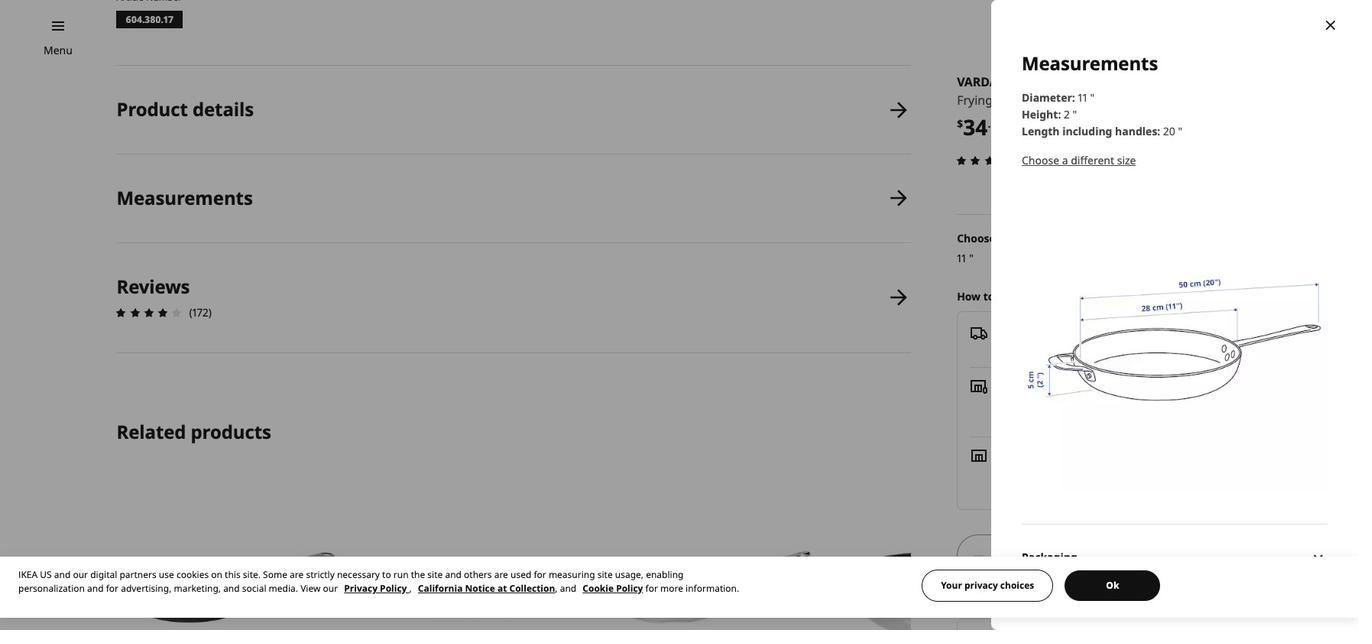 Task type: describe. For each thing, give the bounding box(es) containing it.
" up including
[[1091, 90, 1095, 105]]

vardagen frying pan, carbon steel, 11 " image inside the measurements dialog
[[1022, 187, 1328, 493]]

ok button
[[1065, 570, 1161, 601]]

choose for choose size 11 "
[[957, 231, 996, 245]]

privacy
[[344, 582, 378, 595]]

" right 2
[[1073, 107, 1077, 122]]

available
[[1016, 342, 1061, 356]]

add to bag
[[1143, 548, 1201, 562]]

privacy
[[965, 579, 998, 592]]

2 are from the left
[[494, 568, 508, 581]]

reviews
[[117, 274, 190, 299]]

for inside the currently unavailable for pick up at charlotte, nc see additional pick-up points at checkout
[[1108, 394, 1122, 409]]

of
[[1019, 464, 1030, 478]]

to inside ikea us and our digital partners use cookies on this site. some are strictly necessary to run the site and others are used for measuring site usage, enabling personalization and for advertising, marketing, and social media. view our
[[382, 568, 391, 581]]

view
[[301, 582, 321, 595]]

information.
[[686, 582, 740, 595]]

0 vertical spatial our
[[73, 568, 88, 581]]

how to get it
[[957, 289, 1026, 303]]

necessary
[[337, 568, 380, 581]]

1 are from the left
[[290, 568, 304, 581]]

choose size 11 "
[[957, 231, 1019, 265]]

checkout
[[1158, 411, 1204, 426]]

out of stock at
[[998, 464, 1074, 478]]

and right us
[[54, 568, 71, 581]]

more
[[957, 596, 985, 611]]

advertising,
[[121, 582, 172, 595]]

details
[[193, 97, 254, 122]]

review: 3.8 out of 5 stars. total reviews: 172 image inside list
[[112, 303, 186, 322]]

store
[[1260, 289, 1286, 303]]

ways
[[988, 596, 1015, 611]]

nc
[[1230, 394, 1245, 409]]

choose a different size button
[[1022, 152, 1137, 169]]

media.
[[269, 582, 298, 595]]

add to bag button
[[1058, 534, 1286, 577]]

change store
[[1219, 289, 1286, 303]]

28216
[[1062, 325, 1092, 339]]

" right 20
[[1179, 124, 1183, 138]]

20
[[1164, 124, 1176, 138]]

0 horizontal spatial pick
[[998, 377, 1020, 392]]

menu
[[44, 43, 73, 57]]

diameter : 11 " height : 2 " length including handles : 20 "
[[1022, 90, 1183, 138]]

your
[[941, 579, 962, 592]]

enabling
[[646, 568, 684, 581]]

this
[[225, 568, 241, 581]]

ikea 365+ frying pan, stainless steel/non-stick coating, 11 " image
[[593, 476, 816, 630]]

out of stock at charlotte, nc group
[[998, 464, 1142, 478]]

pick inside the currently unavailable for pick up at charlotte, nc see additional pick-up points at checkout
[[1125, 394, 1145, 409]]

bag
[[1181, 548, 1201, 562]]

charlotte,
[[1178, 394, 1228, 409]]

ok
[[1107, 579, 1120, 592]]

measurements button
[[117, 155, 911, 242]]

change store button
[[1219, 288, 1286, 305]]

measurements inside button
[[117, 185, 253, 210]]

unavailable
[[1047, 394, 1105, 409]]

see
[[998, 411, 1016, 426]]

2 , from the left
[[555, 582, 558, 595]]

11 for choose
[[957, 251, 967, 265]]

on
[[211, 568, 222, 581]]

vardagen frying pan, carbon steel, $ 34 . 99
[[957, 73, 1102, 142]]

99
[[991, 116, 1004, 131]]

1 site from the left
[[428, 568, 443, 581]]

handles
[[1116, 124, 1158, 138]]

2 horizontal spatial :
[[1158, 124, 1161, 138]]

use
[[159, 568, 174, 581]]

steel,
[[1068, 92, 1099, 109]]

site.
[[243, 568, 261, 581]]

choices
[[1001, 579, 1035, 592]]

0 vertical spatial :
[[1073, 90, 1076, 105]]

pick up
[[998, 377, 1038, 392]]

at right stock
[[1062, 464, 1071, 478]]

0 horizontal spatial up
[[1023, 377, 1038, 392]]

ikea
[[18, 568, 38, 581]]

size inside choose size 11 "
[[999, 231, 1019, 245]]

charlotte, nc button
[[1178, 394, 1245, 409]]

at right points
[[1146, 411, 1156, 426]]

.
[[988, 116, 991, 131]]

(172) button
[[953, 151, 1053, 170]]

1 , from the left
[[409, 582, 412, 595]]

right image
[[1255, 332, 1273, 350]]

run
[[394, 568, 409, 581]]

more ways to pay
[[957, 596, 1051, 611]]

length
[[1022, 124, 1060, 138]]

review: 3.8 out of 5 stars. total reviews: 172 image inside (172) 'button'
[[953, 151, 1027, 170]]

collection
[[510, 582, 555, 595]]

choose for choose a different size
[[1022, 153, 1060, 167]]

up inside the currently unavailable for pick up at charlotte, nc see additional pick-up points at checkout
[[1148, 394, 1162, 409]]

additional
[[1019, 411, 1069, 426]]

34
[[963, 113, 988, 142]]

change
[[1219, 289, 1258, 303]]

vardagen frying pan, carbon steel, 9 " image
[[117, 476, 340, 630]]

a
[[1062, 153, 1069, 167]]

your privacy choices button
[[922, 570, 1054, 602]]

products
[[191, 419, 271, 444]]



Task type: vqa. For each thing, say whether or not it's contained in the screenshot.
Previous price: $ 199 . 99 Price valid from Sep 26, 2023 Last chance to buy
no



Task type: locate. For each thing, give the bounding box(es) containing it.
1 vertical spatial measurements
[[117, 185, 253, 210]]

points
[[1111, 411, 1143, 426]]

for up privacy policy , california notice at collection , and cookie policy for more information.
[[534, 568, 546, 581]]

1 horizontal spatial choose
[[1022, 153, 1060, 167]]

1 horizontal spatial vardagen frying pan, carbon steel, 11 " image
[[1022, 187, 1328, 493]]

1 vertical spatial 11
[[957, 251, 967, 265]]

0 vertical spatial pick
[[998, 377, 1020, 392]]

review: 3.8 out of 5 stars. total reviews: 172 image down 34
[[953, 151, 1027, 170]]

(172) for review: 3.8 out of 5 stars. total reviews: 172 image within the list
[[189, 305, 212, 320]]

and down digital
[[87, 582, 104, 595]]

measurements dialog
[[992, 0, 1359, 630]]

:
[[1073, 90, 1076, 105], [1058, 107, 1062, 122], [1158, 124, 1161, 138]]

ikea us and our digital partners use cookies on this site. some are strictly necessary to run the site and others are used for measuring site usage, enabling personalization and for advertising, marketing, and social media. view our
[[18, 568, 684, 595]]

choose
[[1022, 153, 1060, 167], [957, 231, 996, 245]]

notice
[[465, 582, 495, 595]]

measurements
[[1022, 51, 1159, 76], [117, 185, 253, 210]]

pan,
[[996, 92, 1022, 109]]

choose left a
[[1022, 153, 1060, 167]]

1 horizontal spatial up
[[1148, 394, 1162, 409]]

0 horizontal spatial ,
[[409, 582, 412, 595]]

choose a different size
[[1022, 153, 1137, 167]]

: right carbon
[[1073, 90, 1076, 105]]

list
[[112, 66, 911, 353]]

our down strictly
[[323, 582, 338, 595]]

0 horizontal spatial :
[[1058, 107, 1062, 122]]

1 horizontal spatial site
[[598, 568, 613, 581]]

including
[[1063, 124, 1113, 138]]

to
[[984, 289, 995, 303], [1167, 548, 1178, 562], [382, 568, 391, 581], [1018, 596, 1029, 611]]

for up points
[[1108, 394, 1122, 409]]

size down handles
[[1118, 153, 1137, 167]]

to left "get"
[[984, 289, 995, 303]]

related
[[117, 419, 186, 444]]

privacy policy link
[[344, 582, 409, 595]]

0 horizontal spatial are
[[290, 568, 304, 581]]

1 horizontal spatial are
[[494, 568, 508, 581]]

$
[[957, 116, 963, 131]]

(172) inside 'button'
[[1030, 153, 1053, 167]]

" inside choose size 11 "
[[970, 251, 974, 265]]

add
[[1143, 548, 1164, 562]]

policy
[[380, 582, 407, 595], [616, 582, 643, 595]]

up
[[1095, 411, 1109, 426]]

1 vertical spatial (172)
[[189, 305, 212, 320]]

size up "get"
[[999, 231, 1019, 245]]

california
[[418, 582, 463, 595]]

pick up currently
[[998, 377, 1020, 392]]

digital
[[90, 568, 117, 581]]

at
[[1165, 394, 1175, 409], [1146, 411, 1156, 426], [1062, 464, 1071, 478], [498, 582, 507, 595]]

1 horizontal spatial measurements
[[1022, 51, 1159, 76]]

and down this
[[223, 582, 240, 595]]

1 policy from the left
[[380, 582, 407, 595]]

(172) inside list
[[189, 305, 212, 320]]

for down digital
[[106, 582, 119, 595]]

size inside button
[[1118, 153, 1137, 167]]

choose inside button
[[1022, 153, 1060, 167]]

0 horizontal spatial review: 3.8 out of 5 stars. total reviews: 172 image
[[112, 303, 186, 322]]

cookie
[[583, 582, 614, 595]]

carbon
[[1025, 92, 1065, 109]]

cookies
[[177, 568, 209, 581]]

related products
[[117, 419, 271, 444]]

reviews heading
[[117, 274, 190, 299]]

11 inside choose size 11 "
[[957, 251, 967, 265]]

0 horizontal spatial site
[[428, 568, 443, 581]]

0 vertical spatial measurements
[[1022, 51, 1159, 76]]

height
[[1022, 107, 1058, 122]]

0 vertical spatial up
[[1023, 377, 1038, 392]]

(172) left a
[[1030, 153, 1053, 167]]

it
[[1018, 289, 1026, 303]]

policy down the "usage,"
[[616, 582, 643, 595]]

product details
[[117, 97, 254, 122]]

review: 3.8 out of 5 stars. total reviews: 172 image
[[953, 151, 1027, 170], [112, 303, 186, 322]]

0 horizontal spatial vardagen frying pan, carbon steel, 11 " image
[[355, 476, 578, 630]]

0 vertical spatial size
[[1118, 153, 1137, 167]]

2 policy from the left
[[616, 582, 643, 595]]

0 horizontal spatial our
[[73, 568, 88, 581]]

are
[[290, 568, 304, 581], [494, 568, 508, 581]]

0 horizontal spatial choose
[[957, 231, 996, 245]]

social
[[242, 582, 266, 595]]

different
[[1071, 153, 1115, 167]]

up up currently
[[1023, 377, 1038, 392]]

are left "used"
[[494, 568, 508, 581]]

2 site from the left
[[598, 568, 613, 581]]

11 for diameter
[[1078, 90, 1088, 105]]

0 horizontal spatial policy
[[380, 582, 407, 595]]

1 vertical spatial our
[[323, 582, 338, 595]]

up up checkout at right bottom
[[1148, 394, 1162, 409]]

your privacy choices
[[941, 579, 1035, 592]]

0 horizontal spatial (172)
[[189, 305, 212, 320]]

and up california
[[445, 568, 462, 581]]

for
[[1108, 394, 1122, 409], [534, 568, 546, 581], [106, 582, 119, 595], [646, 582, 658, 595]]

choose inside choose size 11 "
[[957, 231, 996, 245]]

0 horizontal spatial size
[[999, 231, 1019, 245]]

how
[[957, 289, 981, 303]]

review: 3.8 out of 5 stars. total reviews: 172 image down reviews
[[112, 303, 186, 322]]

1 vertical spatial choose
[[957, 231, 996, 245]]

11 up how on the right
[[957, 251, 967, 265]]

: left 20
[[1158, 124, 1161, 138]]

at up checkout at right bottom
[[1165, 394, 1175, 409]]

(172) for review: 3.8 out of 5 stars. total reviews: 172 image inside the (172) 'button'
[[1030, 153, 1053, 167]]

2 vertical spatial :
[[1158, 124, 1161, 138]]

frying
[[957, 92, 993, 109]]

list containing product details
[[112, 66, 911, 353]]

cookie policy link
[[583, 582, 643, 595]]

1 horizontal spatial policy
[[616, 582, 643, 595]]

and
[[54, 568, 71, 581], [445, 568, 462, 581], [87, 582, 104, 595], [223, 582, 240, 595], [560, 582, 577, 595]]

0 vertical spatial review: 3.8 out of 5 stars. total reviews: 172 image
[[953, 151, 1027, 170]]

1 horizontal spatial :
[[1073, 90, 1076, 105]]

the
[[411, 568, 425, 581]]

our left digital
[[73, 568, 88, 581]]

for down the 'enabling' on the bottom
[[646, 582, 658, 595]]

to left the bag
[[1167, 548, 1178, 562]]

packaging
[[1022, 550, 1078, 565]]

0 vertical spatial (172)
[[1030, 153, 1053, 167]]

currently
[[998, 394, 1045, 409]]

0 vertical spatial 11
[[1078, 90, 1088, 105]]

1 vertical spatial pick
[[1125, 394, 1145, 409]]

, down measuring
[[555, 582, 558, 595]]

11 inside diameter : 11 " height : 2 " length including handles : 20 "
[[1078, 90, 1088, 105]]

604.380.17
[[126, 13, 173, 26]]

menu button
[[44, 42, 73, 59]]

us
[[40, 568, 52, 581]]

measuring
[[549, 568, 595, 581]]

policy down run
[[380, 582, 407, 595]]

11 up including
[[1078, 90, 1088, 105]]

at right notice
[[498, 582, 507, 595]]

1 horizontal spatial size
[[1118, 153, 1137, 167]]

used
[[511, 568, 532, 581]]

usage,
[[615, 568, 644, 581]]

choose up how on the right
[[957, 231, 996, 245]]

to inside button
[[1167, 548, 1178, 562]]

Quantity input value text field
[[994, 534, 1015, 577]]

1 horizontal spatial ,
[[555, 582, 558, 595]]

are up media. at the left bottom of the page
[[290, 568, 304, 581]]

site
[[428, 568, 443, 581], [598, 568, 613, 581]]

" up how on the right
[[970, 251, 974, 265]]

vardagen frying pan, carbon steel, 11 " image
[[1022, 187, 1328, 493], [355, 476, 578, 630]]

vardagen
[[957, 73, 1024, 90]]

1 horizontal spatial (172)
[[1030, 153, 1053, 167]]

2
[[1064, 107, 1070, 122]]

"
[[1091, 90, 1095, 105], [1073, 107, 1077, 122], [1179, 124, 1183, 138], [970, 251, 974, 265]]

others
[[464, 568, 492, 581]]

currently unavailable for pick up at charlotte, nc group
[[998, 394, 1245, 409]]

pick-
[[1072, 411, 1095, 426]]

, down the on the bottom of page
[[409, 582, 412, 595]]

site up california
[[428, 568, 443, 581]]

1 vertical spatial :
[[1058, 107, 1062, 122]]

1 vertical spatial up
[[1148, 394, 1162, 409]]

0 horizontal spatial measurements
[[117, 185, 253, 210]]

0 horizontal spatial 11
[[957, 251, 967, 265]]

1 horizontal spatial review: 3.8 out of 5 stars. total reviews: 172 image
[[953, 151, 1027, 170]]

measurements inside dialog
[[1022, 51, 1159, 76]]

more
[[661, 582, 684, 595]]

1 horizontal spatial 11
[[1078, 90, 1088, 105]]

0 vertical spatial choose
[[1022, 153, 1060, 167]]

partners
[[120, 568, 157, 581]]

out
[[998, 464, 1017, 478]]

site up cookie
[[598, 568, 613, 581]]

: left 2
[[1058, 107, 1062, 122]]

product details heading
[[117, 97, 254, 122]]

to left the pay
[[1018, 596, 1029, 611]]

pay
[[1032, 596, 1051, 611]]

28216 available
[[1016, 325, 1092, 356]]

ikea 365+ wok, stainless steel/non-stick coating, 13 " image
[[831, 476, 1054, 630]]

marketing,
[[174, 582, 221, 595]]

pick
[[998, 377, 1020, 392], [1125, 394, 1145, 409]]

california notice at collection link
[[418, 582, 555, 595]]

packaging button
[[1022, 524, 1328, 591]]

1 horizontal spatial pick
[[1125, 394, 1145, 409]]

privacy policy , california notice at collection , and cookie policy for more information.
[[344, 582, 740, 595]]

(172) down reviews
[[189, 305, 212, 320]]

1 vertical spatial review: 3.8 out of 5 stars. total reviews: 172 image
[[112, 303, 186, 322]]

pick up points
[[1125, 394, 1145, 409]]

and down measuring
[[560, 582, 577, 595]]

1 horizontal spatial our
[[323, 582, 338, 595]]

to left run
[[382, 568, 391, 581]]

our
[[73, 568, 88, 581], [323, 582, 338, 595]]

currently unavailable for pick up at charlotte, nc see additional pick-up points at checkout
[[998, 394, 1245, 426]]

1 vertical spatial size
[[999, 231, 1019, 245]]

personalization
[[18, 582, 85, 595]]

measurements heading
[[117, 185, 253, 210]]



